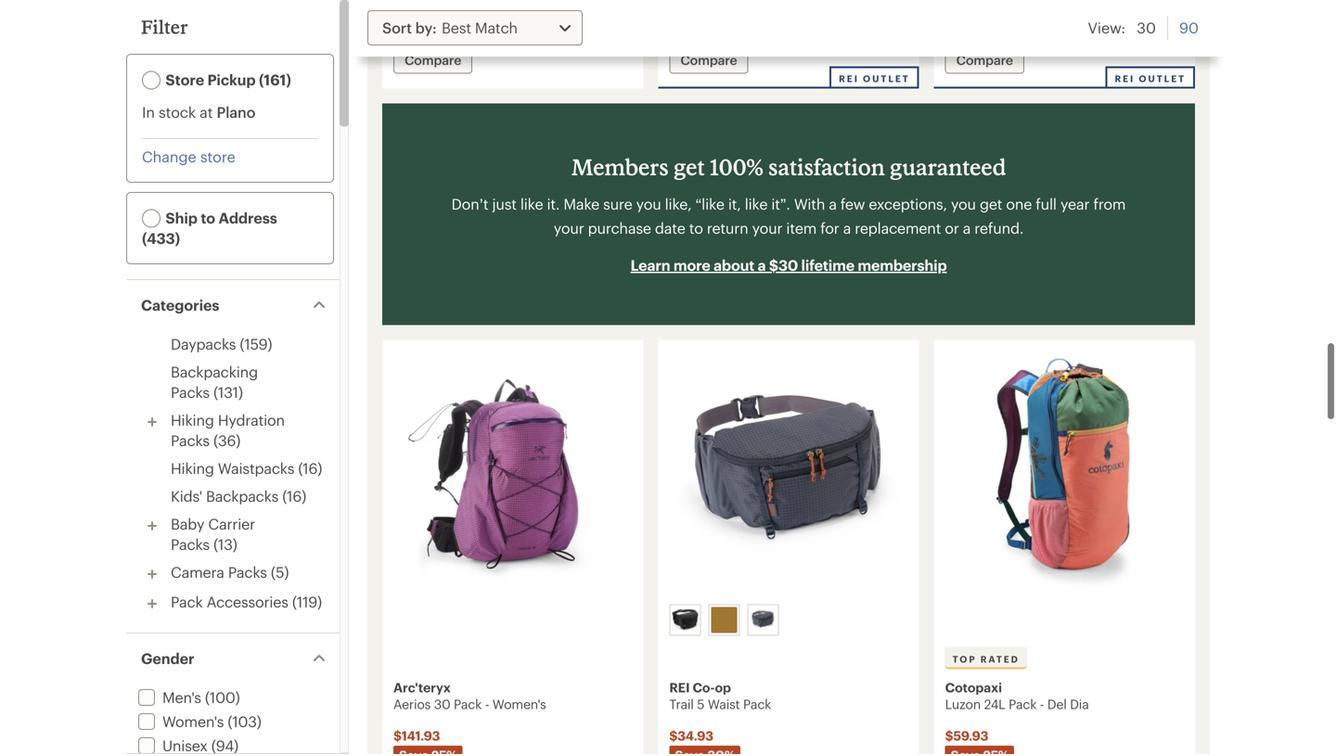 Task type: describe. For each thing, give the bounding box(es) containing it.
learn more about a $30 lifetime membership
[[630, 257, 947, 274]]

plano
[[217, 103, 256, 121]]

in stock at plano
[[142, 103, 256, 121]]

90 link
[[1179, 16, 1199, 40]]

ship to address (433)
[[142, 209, 277, 247]]

del
[[1047, 697, 1067, 712]]

luzon
[[945, 697, 981, 712]]

view:
[[1088, 19, 1126, 36]]

dia
[[1070, 697, 1089, 712]]

hiking waistpacks link
[[171, 460, 294, 477]]

year
[[1061, 195, 1090, 212]]

baby
[[171, 515, 204, 533]]

(433)
[[142, 230, 180, 247]]

it".
[[771, 195, 790, 212]]

(103)
[[228, 713, 261, 730]]

about
[[714, 257, 755, 274]]

men's link
[[135, 689, 201, 706]]

odyssey gray image
[[750, 607, 776, 633]]

in
[[142, 103, 155, 121]]

ship
[[166, 209, 198, 226]]

2 like from the left
[[745, 195, 768, 212]]

rei inside rei co-op trail 5 waist pack
[[669, 680, 690, 695]]

address
[[219, 209, 277, 226]]

1 compare from the left
[[405, 52, 461, 67]]

item
[[786, 219, 817, 237]]

daypacks (159)
[[171, 335, 272, 353]]

top
[[953, 654, 977, 665]]

just
[[492, 195, 517, 212]]

aerios
[[393, 697, 431, 712]]

pack inside rei co-op trail 5 waist pack
[[743, 697, 771, 712]]

a right or
[[963, 219, 971, 237]]

2 you from the left
[[951, 195, 976, 212]]

top rated
[[953, 654, 1020, 665]]

pack accessories link
[[171, 593, 288, 611]]

hiking waistpacks (16)
[[171, 460, 322, 477]]

rei co-op trail 5 waist pack
[[669, 680, 771, 712]]

to inside the ship to address (433)
[[201, 209, 215, 226]]

sure
[[603, 195, 632, 212]]

30 inside "arc'teryx aerios 30 pack - women's"
[[434, 697, 450, 712]]

arc'teryx aerios 30 pack - women's 0 image
[[393, 351, 632, 597]]

1 compare button from the left
[[393, 46, 473, 74]]

cotopaxi
[[945, 680, 1002, 695]]

baby carrier packs
[[171, 515, 255, 553]]

ship to address (433) button
[[131, 197, 329, 260]]

rei co-op trail 5 waist pack 0 image
[[669, 351, 908, 597]]

like,
[[665, 195, 692, 212]]

full
[[1036, 195, 1057, 212]]

(13)
[[213, 536, 237, 553]]

(159)
[[240, 335, 272, 353]]

1 you from the left
[[636, 195, 661, 212]]

guaranteed
[[890, 154, 1006, 180]]

(3)
[[471, 24, 485, 38]]

(161)
[[259, 71, 291, 88]]

rated
[[981, 654, 1020, 665]]

0 horizontal spatial get
[[674, 154, 705, 180]]

packs inside the baby carrier packs
[[171, 536, 210, 553]]

filter
[[141, 16, 188, 38]]

baby carrier packs link
[[171, 515, 255, 553]]

$141.93
[[393, 728, 440, 743]]

toggle baby-carrier-packs sub-items image
[[141, 515, 163, 537]]

backpacking
[[171, 363, 258, 380]]

backpacking packs
[[171, 363, 258, 401]]

3 compare from the left
[[956, 52, 1013, 67]]

trail
[[669, 697, 694, 712]]

backpacking packs link
[[171, 363, 258, 401]]

for
[[821, 219, 839, 237]]

toggle pack-accessories sub-items image
[[141, 593, 163, 615]]

0 vertical spatial 30
[[1137, 19, 1156, 36]]

cotopaxi luzon 24l pack - del dia
[[945, 680, 1089, 712]]

toggle camera-packs sub-items image
[[141, 563, 163, 586]]

stock
[[159, 103, 196, 121]]

2 compare rei outlet from the left
[[956, 52, 1186, 84]]

$30
[[769, 257, 798, 274]]

2 outlet from the left
[[1139, 73, 1186, 84]]

change
[[142, 148, 196, 165]]

men's
[[162, 689, 201, 706]]

tapenade image
[[711, 607, 737, 633]]

accessories
[[207, 593, 288, 611]]

categories
[[141, 296, 219, 314]]

gender
[[141, 650, 194, 667]]

pack inside "arc'teryx aerios 30 pack - women's"
[[454, 697, 482, 712]]

24l
[[984, 697, 1005, 712]]

return
[[707, 219, 748, 237]]

packs up accessories
[[228, 564, 267, 581]]

100%
[[710, 154, 763, 180]]

a right for
[[843, 219, 851, 237]]

backpacks
[[206, 488, 278, 505]]

kids' backpacks (16)
[[171, 488, 306, 505]]

kids'
[[171, 488, 202, 505]]

few
[[841, 195, 865, 212]]

1 your from the left
[[554, 219, 584, 237]]

1 outlet from the left
[[863, 73, 910, 84]]

learn
[[630, 257, 670, 274]]

$59.93
[[945, 728, 988, 743]]

black image
[[672, 607, 698, 633]]

camera packs link
[[171, 564, 267, 581]]



Task type: locate. For each thing, give the bounding box(es) containing it.
1 horizontal spatial women's
[[493, 697, 546, 712]]

30 down arc'teryx at the left bottom of page
[[434, 697, 450, 712]]

gender button
[[126, 634, 340, 684]]

0 horizontal spatial compare button
[[393, 46, 473, 74]]

0 horizontal spatial to
[[201, 209, 215, 226]]

get up like,
[[674, 154, 705, 180]]

you
[[636, 195, 661, 212], [951, 195, 976, 212]]

hiking inside hiking hydration packs
[[171, 412, 214, 429]]

1 horizontal spatial 30
[[1137, 19, 1156, 36]]

(5)
[[271, 564, 289, 581]]

compare rei outlet
[[680, 52, 910, 84], [956, 52, 1186, 84]]

compare button
[[393, 46, 473, 74], [669, 46, 748, 74], [945, 46, 1024, 74]]

co-
[[693, 680, 715, 695]]

(16) right waistpacks
[[298, 460, 322, 477]]

camera
[[171, 564, 224, 581]]

1 horizontal spatial your
[[752, 219, 783, 237]]

get
[[674, 154, 705, 180], [980, 195, 1002, 212]]

change store button
[[142, 147, 235, 167]]

0 horizontal spatial rei
[[669, 680, 690, 695]]

learn more about a $30 lifetime membership link
[[442, 255, 1136, 276]]

2 hiking from the top
[[171, 460, 214, 477]]

a
[[829, 195, 837, 212], [843, 219, 851, 237], [963, 219, 971, 237], [758, 257, 766, 274]]

date
[[655, 219, 685, 237]]

arc'teryx aerios 30 pack - women's
[[393, 680, 546, 712]]

men's (100) women's (103)
[[162, 689, 261, 730]]

0 horizontal spatial 30
[[434, 697, 450, 712]]

1 horizontal spatial you
[[951, 195, 976, 212]]

membership
[[858, 257, 947, 274]]

packs down the 'baby'
[[171, 536, 210, 553]]

1 vertical spatial women's
[[162, 713, 224, 730]]

1 horizontal spatial compare
[[680, 52, 737, 67]]

"like
[[695, 195, 724, 212]]

0 horizontal spatial -
[[485, 697, 489, 712]]

to right ship at the left top of page
[[201, 209, 215, 226]]

pack inside cotopaxi luzon 24l pack - del dia
[[1009, 697, 1037, 712]]

0 horizontal spatial your
[[554, 219, 584, 237]]

refund.
[[975, 219, 1024, 237]]

2 horizontal spatial compare button
[[945, 46, 1024, 74]]

30 right view:
[[1137, 19, 1156, 36]]

group
[[666, 601, 911, 640]]

daypacks
[[171, 335, 236, 353]]

pack right aerios
[[454, 697, 482, 712]]

(36)
[[213, 432, 241, 449]]

hiking hydration packs
[[171, 412, 285, 449]]

1 like from the left
[[520, 195, 543, 212]]

2 horizontal spatial compare
[[956, 52, 1013, 67]]

packs down backpacking on the left
[[171, 384, 210, 401]]

0 horizontal spatial women's
[[162, 713, 224, 730]]

1 compare rei outlet from the left
[[680, 52, 910, 84]]

you up or
[[951, 195, 976, 212]]

90
[[1179, 19, 1199, 36]]

(16)
[[298, 460, 322, 477], [282, 488, 306, 505]]

packs inside hiking hydration packs
[[171, 432, 210, 449]]

arc'teryx
[[393, 680, 451, 695]]

hiking hydration packs link
[[171, 412, 285, 449]]

to inside don't just like it. make sure you like, "like it, like it". with a few exceptions, you get one full year from your purchase date to return your item for a replacement or a refund.
[[689, 219, 703, 237]]

1 vertical spatial 30
[[434, 697, 450, 712]]

1 vertical spatial hiking
[[171, 460, 214, 477]]

like left it.
[[520, 195, 543, 212]]

0 vertical spatial (16)
[[298, 460, 322, 477]]

1 vertical spatial (16)
[[282, 488, 306, 505]]

members get 100% satisfaction guaranteed
[[571, 154, 1006, 180]]

women's
[[493, 697, 546, 712], [162, 713, 224, 730]]

women's inside "arc'teryx aerios 30 pack - women's"
[[493, 697, 546, 712]]

don't just like it. make sure you like, "like it, like it". with a few exceptions, you get one full year from your purchase date to return your item for a replacement or a refund.
[[452, 195, 1126, 237]]

rei
[[839, 73, 859, 84], [1115, 73, 1135, 84], [669, 680, 690, 695]]

2 compare button from the left
[[669, 46, 748, 74]]

get up refund.
[[980, 195, 1002, 212]]

0 vertical spatial get
[[674, 154, 705, 180]]

- right aerios
[[485, 697, 489, 712]]

1 horizontal spatial to
[[689, 219, 703, 237]]

- inside "arc'teryx aerios 30 pack - women's"
[[485, 697, 489, 712]]

packs inside backpacking packs
[[171, 384, 210, 401]]

2 horizontal spatial rei
[[1115, 73, 1135, 84]]

- for women's
[[485, 697, 489, 712]]

waistpacks
[[218, 460, 294, 477]]

2 your from the left
[[752, 219, 783, 237]]

women's inside men's (100) women's (103)
[[162, 713, 224, 730]]

packs left (36)
[[171, 432, 210, 449]]

waist
[[708, 697, 740, 712]]

- for del
[[1040, 697, 1044, 712]]

make
[[564, 195, 599, 212]]

$34.93
[[669, 728, 713, 743]]

1 horizontal spatial compare button
[[669, 46, 748, 74]]

pack right waist
[[743, 697, 771, 712]]

toggle hiking-hydration-packs sub-items image
[[141, 411, 163, 433]]

like right it,
[[745, 195, 768, 212]]

kids' backpacks link
[[171, 488, 278, 505]]

0 vertical spatial women's
[[493, 697, 546, 712]]

with
[[794, 195, 825, 212]]

- left the del
[[1040, 697, 1044, 712]]

(100)
[[205, 689, 240, 706]]

pack accessories (119)
[[171, 593, 322, 611]]

categories button
[[126, 280, 340, 330]]

compare
[[405, 52, 461, 67], [680, 52, 737, 67], [956, 52, 1013, 67]]

or
[[945, 219, 959, 237]]

(119)
[[292, 593, 322, 611]]

1 hiking from the top
[[171, 412, 214, 429]]

- inside cotopaxi luzon 24l pack - del dia
[[1040, 697, 1044, 712]]

purchase
[[588, 219, 651, 237]]

(131)
[[213, 384, 243, 401]]

1 horizontal spatial get
[[980, 195, 1002, 212]]

change store
[[142, 148, 235, 165]]

1 horizontal spatial -
[[1040, 697, 1044, 712]]

lifetime
[[801, 257, 855, 274]]

pack right 24l
[[1009, 697, 1037, 712]]

0 horizontal spatial you
[[636, 195, 661, 212]]

(16) down waistpacks
[[282, 488, 306, 505]]

3 compare button from the left
[[945, 46, 1024, 74]]

to right date
[[689, 219, 703, 237]]

5
[[697, 697, 705, 712]]

at
[[200, 103, 213, 121]]

rei up trail
[[669, 680, 690, 695]]

hiking
[[171, 412, 214, 429], [171, 460, 214, 477]]

pickup
[[207, 71, 256, 88]]

0 horizontal spatial compare rei outlet
[[680, 52, 910, 84]]

1 horizontal spatial compare rei outlet
[[956, 52, 1186, 84]]

0 horizontal spatial like
[[520, 195, 543, 212]]

op
[[715, 680, 731, 695]]

store pickup (161)
[[162, 71, 291, 88]]

0 vertical spatial hiking
[[171, 412, 214, 429]]

packs
[[171, 384, 210, 401], [171, 432, 210, 449], [171, 536, 210, 553], [228, 564, 267, 581]]

(16) for hiking waistpacks (16)
[[298, 460, 322, 477]]

replacement
[[855, 219, 941, 237]]

hiking for hiking waistpacks (16)
[[171, 460, 214, 477]]

your down it".
[[752, 219, 783, 237]]

1 horizontal spatial rei
[[839, 73, 859, 84]]

hiking up kids'
[[171, 460, 214, 477]]

2 compare from the left
[[680, 52, 737, 67]]

1 horizontal spatial like
[[745, 195, 768, 212]]

one
[[1006, 195, 1032, 212]]

2 - from the left
[[1040, 697, 1044, 712]]

hydration
[[218, 412, 285, 429]]

your
[[554, 219, 584, 237], [752, 219, 783, 237]]

store
[[200, 148, 235, 165]]

1 vertical spatial get
[[980, 195, 1002, 212]]

0 horizontal spatial compare
[[405, 52, 461, 67]]

women's link
[[135, 713, 224, 730]]

0 horizontal spatial outlet
[[863, 73, 910, 84]]

cotopaxi luzon 24l pack - del dia 0 image
[[945, 351, 1184, 597]]

rei down view:
[[1115, 73, 1135, 84]]

camera packs (5)
[[171, 564, 289, 581]]

carrier
[[208, 515, 255, 533]]

a left $30
[[758, 257, 766, 274]]

hiking up (36)
[[171, 412, 214, 429]]

1 horizontal spatial outlet
[[1139, 73, 1186, 84]]

store
[[166, 71, 204, 88]]

exceptions,
[[869, 195, 947, 212]]

your down the make
[[554, 219, 584, 237]]

get inside don't just like it. make sure you like, "like it, like it". with a few exceptions, you get one full year from your purchase date to return your item for a replacement or a refund.
[[980, 195, 1002, 212]]

from
[[1093, 195, 1126, 212]]

1 - from the left
[[485, 697, 489, 712]]

rei up "satisfaction"
[[839, 73, 859, 84]]

(16) for kids' backpacks (16)
[[282, 488, 306, 505]]

more
[[673, 257, 710, 274]]

a left few
[[829, 195, 837, 212]]

hiking for hiking hydration packs
[[171, 412, 214, 429]]

you left like,
[[636, 195, 661, 212]]

pack down camera
[[171, 593, 203, 611]]



Task type: vqa. For each thing, say whether or not it's contained in the screenshot.
narrow
no



